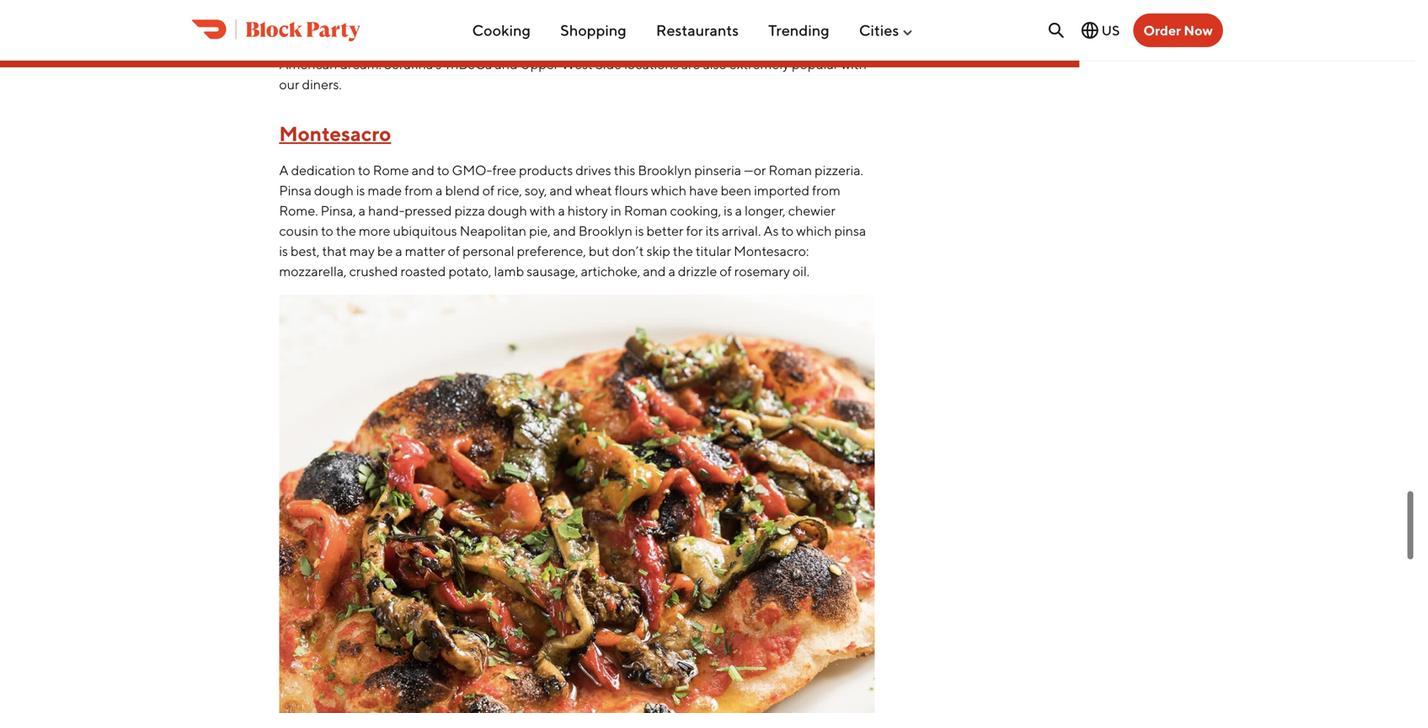 Task type: describe. For each thing, give the bounding box(es) containing it.
a right pinsa,
[[359, 203, 366, 219]]

imported
[[755, 182, 810, 198]]

rome
[[373, 162, 409, 178]]

trending link
[[769, 14, 830, 46]]

1 from from the left
[[405, 182, 433, 198]]

sausage,
[[527, 263, 579, 279]]

pinseria
[[695, 162, 742, 178]]

2 from from the left
[[813, 182, 841, 198]]

order
[[1144, 22, 1182, 38]]

that
[[322, 243, 347, 259]]

and up preference,
[[553, 223, 576, 239]]

have
[[690, 182, 719, 198]]

cities link
[[860, 14, 915, 46]]

1 vertical spatial dough
[[488, 203, 528, 219]]

0 vertical spatial roman
[[769, 162, 813, 178]]

and right rome
[[412, 162, 435, 178]]

shopping link
[[561, 14, 627, 46]]

this
[[614, 162, 636, 178]]

products
[[519, 162, 573, 178]]

rosemary
[[735, 263, 791, 279]]

oil.
[[793, 263, 810, 279]]

cooking
[[472, 21, 531, 39]]

blend
[[445, 182, 480, 198]]

wheat
[[575, 182, 612, 198]]

matter
[[405, 243, 446, 259]]

preference,
[[517, 243, 586, 259]]

roasted
[[401, 263, 446, 279]]

history
[[568, 203, 608, 219]]

and down skip
[[643, 263, 666, 279]]

is left made
[[356, 182, 365, 198]]

rice,
[[497, 182, 522, 198]]

is down "been"
[[724, 203, 733, 219]]

and right soy,
[[550, 182, 573, 198]]

0 vertical spatial dough
[[314, 182, 354, 198]]

1 horizontal spatial brooklyn
[[638, 162, 692, 178]]

pinsa
[[835, 223, 867, 239]]

restaurants link
[[656, 14, 739, 46]]

don't
[[612, 243, 644, 259]]

order now
[[1144, 22, 1214, 38]]

made
[[368, 182, 402, 198]]

a down "been"
[[736, 203, 743, 219]]

pinsa,
[[321, 203, 356, 219]]

1 horizontal spatial which
[[797, 223, 832, 239]]

doordash blog image
[[192, 19, 361, 41]]

montesacro image
[[279, 295, 875, 714]]

2 horizontal spatial of
[[720, 263, 732, 279]]

cooking,
[[670, 203, 722, 219]]

us
[[1102, 22, 1121, 38]]

skip
[[647, 243, 671, 259]]

but
[[589, 243, 610, 259]]

a right with at the left top of the page
[[558, 203, 565, 219]]

pie,
[[529, 223, 551, 239]]

globe line image
[[1080, 20, 1101, 40]]

its
[[706, 223, 720, 239]]

chewier
[[789, 203, 836, 219]]



Task type: vqa. For each thing, say whether or not it's contained in the screenshot.
Imported
yes



Task type: locate. For each thing, give the bounding box(es) containing it.
0 horizontal spatial the
[[336, 223, 356, 239]]

arrival.
[[722, 223, 761, 239]]

0 horizontal spatial brooklyn
[[579, 223, 633, 239]]

dedication
[[291, 162, 356, 178]]

and
[[412, 162, 435, 178], [550, 182, 573, 198], [553, 223, 576, 239], [643, 263, 666, 279]]

1 horizontal spatial roman
[[769, 162, 813, 178]]

rome.
[[279, 203, 318, 219]]

0 vertical spatial the
[[336, 223, 356, 239]]

which up cooking,
[[651, 182, 687, 198]]

roman up imported
[[769, 162, 813, 178]]

shopping
[[561, 21, 627, 39]]

dough down rice,
[[488, 203, 528, 219]]

flours
[[615, 182, 649, 198]]

brooklyn
[[638, 162, 692, 178], [579, 223, 633, 239]]

ubiquitous
[[393, 223, 457, 239]]

0 vertical spatial which
[[651, 182, 687, 198]]

cities
[[860, 21, 900, 39]]

0 vertical spatial of
[[483, 182, 495, 198]]

from
[[405, 182, 433, 198], [813, 182, 841, 198]]

a
[[279, 162, 289, 178]]

more
[[359, 223, 391, 239]]

0 horizontal spatial dough
[[314, 182, 354, 198]]

from up the pressed
[[405, 182, 433, 198]]

a down skip
[[669, 263, 676, 279]]

cousin
[[279, 223, 319, 239]]

roman down flours
[[624, 203, 668, 219]]

drizzle
[[678, 263, 718, 279]]

titular
[[696, 243, 732, 259]]

to
[[358, 162, 371, 178], [437, 162, 450, 178], [321, 223, 334, 239], [782, 223, 794, 239]]

0 horizontal spatial roman
[[624, 203, 668, 219]]

0 horizontal spatial of
[[448, 243, 460, 259]]

pizza
[[455, 203, 485, 219]]

in
[[611, 203, 622, 219]]

been
[[721, 182, 752, 198]]

the down the for
[[673, 243, 694, 259]]

may
[[350, 243, 375, 259]]

longer,
[[745, 203, 786, 219]]

a up the pressed
[[436, 182, 443, 198]]

brooklyn up flours
[[638, 162, 692, 178]]

the down pinsa,
[[336, 223, 356, 239]]

0 horizontal spatial from
[[405, 182, 433, 198]]

be
[[377, 243, 393, 259]]

of up potato, at the left of page
[[448, 243, 460, 259]]

from down pizzeria.
[[813, 182, 841, 198]]

potato,
[[449, 263, 492, 279]]

montesacro:
[[734, 243, 809, 259]]

1 vertical spatial of
[[448, 243, 460, 259]]

lamb
[[494, 263, 524, 279]]

dough
[[314, 182, 354, 198], [488, 203, 528, 219]]

of left rice,
[[483, 182, 495, 198]]

mozzarella,
[[279, 263, 347, 279]]

1 horizontal spatial of
[[483, 182, 495, 198]]

hand-
[[368, 203, 405, 219]]

1 vertical spatial roman
[[624, 203, 668, 219]]

to up the blend
[[437, 162, 450, 178]]

montesacro link
[[279, 122, 391, 146]]

1 vertical spatial brooklyn
[[579, 223, 633, 239]]

1 horizontal spatial the
[[673, 243, 694, 259]]

1 horizontal spatial from
[[813, 182, 841, 198]]

roman
[[769, 162, 813, 178], [624, 203, 668, 219]]

gmo-
[[452, 162, 493, 178]]

1 horizontal spatial dough
[[488, 203, 528, 219]]

cooking link
[[472, 14, 531, 46]]

order now link
[[1134, 13, 1224, 47]]

is
[[356, 182, 365, 198], [724, 203, 733, 219], [635, 223, 644, 239], [279, 243, 288, 259]]

neapolitan
[[460, 223, 527, 239]]

is left best,
[[279, 243, 288, 259]]

a
[[436, 182, 443, 198], [359, 203, 366, 219], [558, 203, 565, 219], [736, 203, 743, 219], [396, 243, 403, 259], [669, 263, 676, 279]]

0 vertical spatial brooklyn
[[638, 162, 692, 178]]

restaurants
[[656, 21, 739, 39]]

artichoke,
[[581, 263, 641, 279]]

a right be
[[396, 243, 403, 259]]

which
[[651, 182, 687, 198], [797, 223, 832, 239]]

personal
[[463, 243, 515, 259]]

montesacro
[[279, 122, 391, 146]]

1 vertical spatial which
[[797, 223, 832, 239]]

to right as
[[782, 223, 794, 239]]

now
[[1185, 22, 1214, 38]]

1 vertical spatial the
[[673, 243, 694, 259]]

best,
[[291, 243, 320, 259]]

for
[[687, 223, 703, 239]]

brooklyn up 'but'
[[579, 223, 633, 239]]

better
[[647, 223, 684, 239]]

to up that at the left of the page
[[321, 223, 334, 239]]

a dedication to rome and to gmo-free products drives this brooklyn pinseria —or roman pizzeria. pinsa dough is made from a blend of rice, soy, and wheat flours which have been imported from rome. pinsa, a hand-pressed pizza dough with a history in roman cooking, is a longer, chewier cousin to the more ubiquitous neapolitan pie, and brooklyn is better for its arrival. as to which pinsa is best, that may be a matter of personal preference, but don't skip the titular montesacro: mozzarella, crushed roasted potato, lamb sausage, artichoke, and a drizzle of rosemary oil.
[[279, 162, 867, 279]]

the
[[336, 223, 356, 239], [673, 243, 694, 259]]

to left rome
[[358, 162, 371, 178]]

pizzeria.
[[815, 162, 864, 178]]

drives
[[576, 162, 612, 178]]

—or
[[744, 162, 767, 178]]

dough up pinsa,
[[314, 182, 354, 198]]

of
[[483, 182, 495, 198], [448, 243, 460, 259], [720, 263, 732, 279]]

which down 'chewier'
[[797, 223, 832, 239]]

free
[[493, 162, 517, 178]]

as
[[764, 223, 779, 239]]

2 vertical spatial of
[[720, 263, 732, 279]]

crushed
[[349, 263, 398, 279]]

with
[[530, 203, 556, 219]]

soy,
[[525, 182, 547, 198]]

is up don't
[[635, 223, 644, 239]]

pressed
[[405, 203, 452, 219]]

pinsa
[[279, 182, 312, 198]]

0 horizontal spatial which
[[651, 182, 687, 198]]

of down titular
[[720, 263, 732, 279]]

trending
[[769, 21, 830, 39]]



